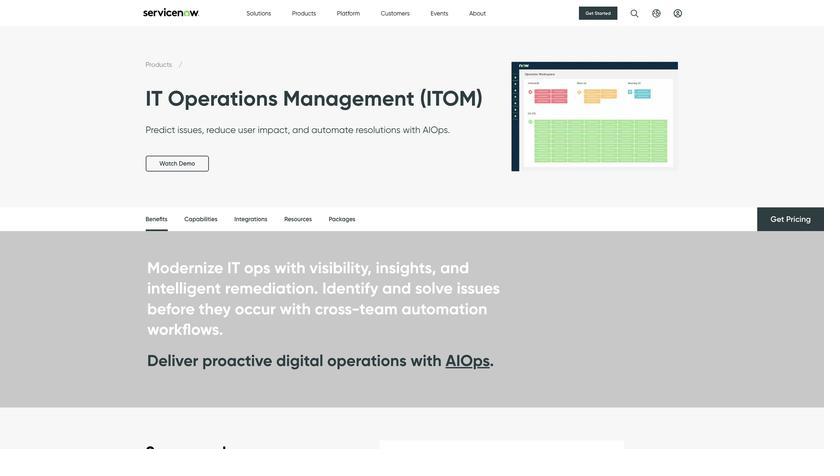 Task type: locate. For each thing, give the bounding box(es) containing it.
it inside 'image'
[[146, 85, 163, 111]]

predict issues, reduce user impact, and automate resolutions with aiops.
[[146, 124, 450, 135]]

0 vertical spatial and
[[293, 124, 309, 135]]

get started link
[[579, 7, 618, 20]]

benefits
[[146, 216, 168, 223]]

it inside modernize it ops with visibility, insights, and intelligent remediation. identify and solve issues before they occur with cross-team automation workflows.
[[227, 258, 240, 278]]

products for products link
[[146, 61, 174, 68]]

products
[[292, 10, 316, 17], [146, 61, 174, 68]]

events button
[[431, 9, 449, 18]]

platform
[[337, 10, 360, 17]]

impact,
[[258, 124, 290, 135]]

get left started
[[586, 10, 594, 16]]

1 horizontal spatial it
[[227, 258, 240, 278]]

it
[[146, 85, 163, 111], [227, 258, 240, 278]]

1 manage it ops to deliver high-performance services image from the left
[[0, 26, 825, 208]]

0 horizontal spatial and
[[293, 124, 309, 135]]

get for get pricing
[[771, 214, 785, 224]]

ops
[[244, 258, 271, 278]]

deliver proactive digital operations with aiops .
[[147, 350, 494, 370]]

and down insights,
[[383, 278, 411, 298]]

solutions button
[[247, 9, 271, 18]]

workflows.
[[147, 319, 223, 339]]

1 vertical spatial get
[[771, 214, 785, 224]]

1 vertical spatial and
[[441, 258, 469, 278]]

and right impact,
[[293, 124, 309, 135]]

it operations management (itom)
[[146, 85, 483, 111]]

intelligent
[[147, 278, 221, 298]]

2 manage it ops to deliver high-performance services image from the left
[[505, 26, 686, 207]]

1 horizontal spatial products
[[292, 10, 316, 17]]

resolutions
[[356, 124, 401, 135]]

0 horizontal spatial get
[[586, 10, 594, 16]]

customers button
[[381, 9, 410, 18]]

packages
[[329, 216, 356, 223]]

automation
[[402, 299, 488, 319]]

issues,
[[178, 124, 204, 135]]

manage it ops to deliver high-performance services image containing it operations management (itom)
[[0, 26, 825, 208]]

started
[[595, 10, 611, 16]]

packages link
[[329, 207, 356, 231]]

it left "ops"
[[227, 258, 240, 278]]

0 vertical spatial products
[[292, 10, 316, 17]]

get pricing link
[[758, 207, 825, 231]]

0 vertical spatial it
[[146, 85, 163, 111]]

operations
[[328, 350, 407, 370]]

0 horizontal spatial products
[[146, 61, 174, 68]]

get pricing
[[771, 214, 812, 224]]

insights,
[[376, 258, 437, 278]]

1 horizontal spatial get
[[771, 214, 785, 224]]

1 vertical spatial products
[[146, 61, 174, 68]]

1 vertical spatial it
[[227, 258, 240, 278]]

0 horizontal spatial it
[[146, 85, 163, 111]]

and
[[293, 124, 309, 135], [441, 258, 469, 278], [383, 278, 411, 298]]

1 horizontal spatial and
[[383, 278, 411, 298]]

and up solve
[[441, 258, 469, 278]]

it up predict at top
[[146, 85, 163, 111]]

get
[[586, 10, 594, 16], [771, 214, 785, 224]]

issues
[[457, 278, 500, 298]]

get left pricing
[[771, 214, 785, 224]]

integrations link
[[235, 207, 268, 231]]

capabilities link
[[185, 207, 218, 231]]

products link
[[146, 61, 174, 68]]

benefits link
[[146, 207, 168, 233]]

manage it ops to deliver high-performance services image
[[0, 26, 825, 208], [505, 26, 686, 207]]

management
[[283, 85, 415, 111]]

with
[[403, 124, 421, 135], [275, 258, 306, 278], [280, 299, 311, 319], [411, 350, 442, 370]]

aiops
[[446, 350, 490, 370]]

platform button
[[337, 9, 360, 18]]

automate
[[312, 124, 354, 135]]

identify
[[323, 278, 379, 298]]

they
[[199, 299, 231, 319]]

dashboard to identify issues and anomalies image
[[380, 434, 624, 449]]

user
[[238, 124, 256, 135]]

events
[[431, 10, 449, 17]]

modernize it ops with visibility, insights, and intelligent remediation. identify and solve issues before they occur with cross-team automation workflows.
[[147, 258, 500, 339]]

modernize
[[147, 258, 224, 278]]

about
[[470, 10, 486, 17]]

aiops.
[[423, 124, 450, 135]]

0 vertical spatial get
[[586, 10, 594, 16]]



Task type: vqa. For each thing, say whether or not it's contained in the screenshot.
service to the left
no



Task type: describe. For each thing, give the bounding box(es) containing it.
demo
[[179, 160, 195, 167]]

team
[[360, 299, 398, 319]]

2 horizontal spatial and
[[441, 258, 469, 278]]

solve
[[415, 278, 453, 298]]

products for products dropdown button
[[292, 10, 316, 17]]

cross-
[[315, 299, 360, 319]]

reduce
[[207, 124, 236, 135]]

visibility,
[[310, 258, 372, 278]]

about button
[[470, 9, 486, 18]]

2 vertical spatial and
[[383, 278, 411, 298]]

go to servicenow account image
[[674, 9, 682, 17]]

watch demo
[[160, 160, 195, 167]]

capabilities
[[185, 216, 218, 223]]

integrations
[[235, 216, 268, 223]]

get for get started
[[586, 10, 594, 16]]

occur
[[235, 299, 276, 319]]

watch demo link
[[146, 156, 209, 171]]

proactive
[[202, 350, 273, 370]]

.
[[490, 350, 494, 370]]

watch
[[160, 160, 178, 167]]

products button
[[292, 9, 316, 18]]

pricing
[[787, 214, 812, 224]]

get started
[[586, 10, 611, 16]]

resources link
[[285, 207, 312, 231]]

aiops link
[[446, 350, 490, 370]]

operations
[[168, 85, 278, 111]]

customers
[[381, 10, 410, 17]]

servicenow image
[[142, 8, 200, 16]]

before
[[147, 299, 195, 319]]

resources
[[285, 216, 312, 223]]

predict
[[146, 124, 175, 135]]

(itom)
[[420, 85, 483, 111]]

remediation.
[[225, 278, 319, 298]]

solutions
[[247, 10, 271, 17]]

deliver
[[147, 350, 199, 370]]

with inside manage it ops to deliver high-performance services 'image'
[[403, 124, 421, 135]]

digital
[[276, 350, 324, 370]]



